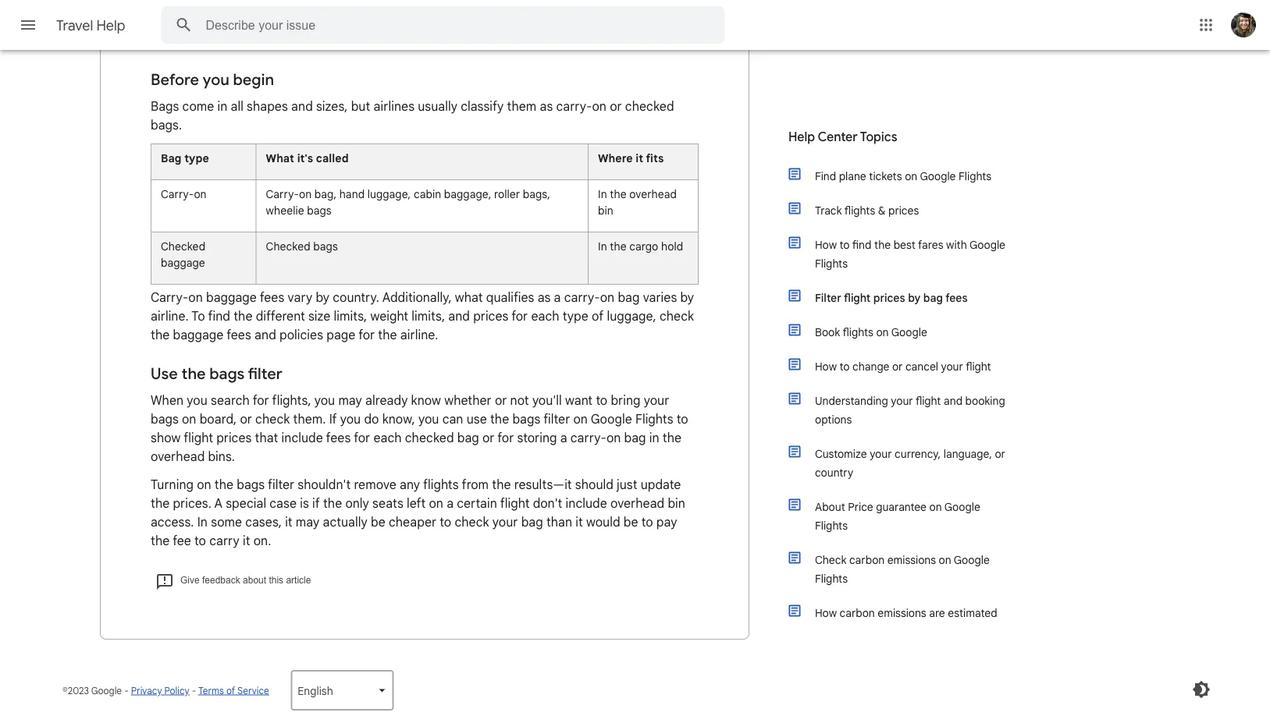 Task type: locate. For each thing, give the bounding box(es) containing it.
the left different
[[234, 308, 253, 324]]

2 horizontal spatial of
[[592, 308, 604, 324]]

1 vertical spatial help
[[789, 129, 815, 145]]

show
[[315, 14, 345, 30], [151, 430, 181, 446]]

hand
[[339, 188, 365, 201]]

a inside when you search for flights, you may already know whether or not you'll want to bring your bags on board, or check them. if you do know, you can use the bags filter on google flights to show flight prices that include fees for each checked bag or for storing a carry-on bag in the overhead bins.
[[560, 430, 567, 446]]

flights inside "link"
[[843, 326, 874, 339]]

carry- down want
[[571, 430, 607, 446]]

for
[[512, 308, 528, 324], [358, 327, 375, 343], [253, 393, 269, 408], [354, 430, 370, 446], [498, 430, 514, 446]]

bags. down "the"
[[168, 33, 200, 48]]

carry- for carry-on baggage fees vary by country. additionally, what qualifies as a carry-on bag varies by airline. to find the different size limits, weight limits, and prices for each type of luggage, check the baggage fees and policies page for the airline.
[[151, 290, 188, 305]]

1 vertical spatial as
[[538, 290, 551, 305]]

can inside when you search for flights, you may already know whether or not you'll want to bring your bags on board, or check them. if you do know, you can use the bags filter on google flights to show flight prices that include fees for each checked bag or for storing a carry-on bag in the overhead bins.
[[442, 411, 463, 427]]

carry-on bag, hand luggage, cabin baggage, roller bags, wheelie bags
[[266, 188, 550, 218]]

prices inside when you search for flights, you may already know whether or not you'll want to bring your bags on board, or check them. if you do know, you can use the bags filter on google flights to show flight prices that include fees for each checked bag or for storing a carry-on bag in the overhead bins.
[[216, 430, 252, 446]]

airlines
[[374, 98, 415, 114]]

0 horizontal spatial show
[[151, 430, 181, 446]]

0 vertical spatial flights
[[845, 204, 875, 217]]

how to change or cancel your flight
[[815, 360, 991, 374]]

policies
[[279, 327, 323, 343]]

flights up the filter
[[815, 257, 848, 271]]

bin up pay
[[668, 496, 685, 511]]

on inside "link"
[[876, 326, 889, 339]]

1 horizontal spatial bin
[[668, 496, 685, 511]]

0 vertical spatial each
[[531, 308, 559, 324]]

include
[[445, 14, 487, 30], [281, 430, 323, 446], [566, 496, 607, 511]]

with
[[946, 238, 967, 252]]

0 vertical spatial checked
[[556, 14, 605, 30]]

1 horizontal spatial check
[[455, 515, 489, 530]]

1 vertical spatial can
[[442, 411, 463, 427]]

emissions left are at the bottom right of the page
[[878, 607, 926, 620]]

give
[[180, 575, 200, 586]]

0 horizontal spatial help
[[96, 17, 125, 35]]

carry- right "qualifies"
[[564, 290, 600, 305]]

1 horizontal spatial luggage,
[[607, 308, 656, 324]]

1 horizontal spatial include
[[445, 14, 487, 30]]

include inside when you search for flights, you may already know whether or not you'll want to bring your bags on board, or check them. if you do know, you can use the bags filter on google flights to show flight prices that include fees for each checked bag or for storing a carry-on bag in the overhead bins.
[[281, 430, 323, 446]]

0 vertical spatial bags.
[[168, 33, 200, 48]]

0 vertical spatial baggage
[[161, 256, 205, 270]]

2 vertical spatial baggage
[[173, 327, 224, 343]]

any down cost
[[498, 33, 519, 48]]

that inside when you search for flights, you may already know whether or not you'll want to bring your bags on board, or check them. if you do know, you can use the bags filter on google flights to show flight prices that include fees for each checked bag or for storing a carry-on bag in the overhead bins.
[[255, 430, 278, 446]]

1 horizontal spatial may
[[338, 393, 362, 408]]

1 vertical spatial baggage
[[206, 290, 257, 305]]

what it's called
[[266, 152, 349, 166]]

google up estimated
[[954, 554, 990, 567]]

travel
[[56, 17, 93, 35]]

checked right on or
[[625, 98, 674, 114]]

bags
[[608, 14, 636, 30], [307, 204, 332, 218], [313, 240, 338, 254], [209, 364, 245, 384], [151, 411, 179, 427], [512, 411, 540, 427], [237, 477, 265, 493]]

the bags filter allows you to show flight prices that include the cost of checked bags or carry- on bags. this can help you better compare prices, and avoid any surprise fees at the airport.
[[151, 14, 691, 48]]

1 vertical spatial checked
[[625, 98, 674, 114]]

2 vertical spatial overhead
[[610, 496, 665, 511]]

be down "seats"
[[371, 515, 385, 530]]

center
[[818, 129, 858, 145]]

your right the bring
[[644, 393, 669, 408]]

1 vertical spatial any
[[400, 477, 420, 493]]

prices inside the bags filter allows you to show flight prices that include the cost of checked bags or carry- on bags. this can help you better compare prices, and avoid any surprise fees at the airport.
[[380, 14, 416, 30]]

1 horizontal spatial that
[[419, 14, 442, 30]]

check inside when you search for flights, you may already know whether or not you'll want to bring your bags on board, or check them. if you do know, you can use the bags filter on google flights to show flight prices that include fees for each checked bag or for storing a carry-on bag in the overhead bins.
[[255, 411, 290, 427]]

0 horizontal spatial by
[[316, 290, 330, 305]]

carry- inside the bags filter allows you to show flight prices that include the cost of checked bags or carry- on bags. this can help you better compare prices, and avoid any surprise fees at the airport.
[[655, 14, 691, 30]]

on up prices.
[[197, 477, 211, 493]]

overhead inside when you search for flights, you may already know whether or not you'll want to bring your bags on board, or check them. if you do know, you can use the bags filter on google flights to show flight prices that include fees for each checked bag or for storing a carry-on bag in the overhead bins.
[[151, 449, 205, 465]]

0 vertical spatial that
[[419, 14, 442, 30]]

and down different
[[255, 327, 276, 343]]

1 checked from the left
[[161, 240, 205, 254]]

1 vertical spatial check
[[255, 411, 290, 427]]

come
[[182, 98, 214, 114]]

but
[[351, 98, 370, 114]]

overhead down "fits"
[[629, 188, 677, 201]]

1 vertical spatial in
[[598, 240, 607, 254]]

terms
[[198, 685, 224, 697]]

flights
[[959, 169, 992, 183], [815, 257, 848, 271], [635, 411, 673, 427], [815, 519, 848, 533], [815, 572, 848, 586]]

bag
[[618, 290, 640, 305], [923, 291, 943, 305], [457, 430, 479, 446], [521, 515, 543, 530]]

0 horizontal spatial be
[[371, 515, 385, 530]]

you up if at the left bottom of the page
[[314, 393, 335, 408]]

checked up at
[[556, 14, 605, 30]]

how to find the best fares with google flights link
[[787, 228, 1013, 281]]

and
[[440, 33, 461, 48], [291, 98, 313, 114], [448, 308, 470, 324], [255, 327, 276, 343], [944, 394, 963, 408]]

check down the flights,
[[255, 411, 290, 427]]

find
[[815, 169, 836, 183]]

how down check
[[815, 607, 837, 620]]

carry- inside bags come in all shapes and sizes, but airlines usually classify them as carry-on or checked bags.
[[556, 98, 592, 114]]

the inside how to find the best fares with google flights
[[874, 238, 891, 252]]

0 vertical spatial overhead
[[629, 188, 677, 201]]

0 vertical spatial in
[[598, 188, 607, 201]]

airline.
[[151, 308, 189, 324], [400, 327, 438, 343]]

topics
[[860, 129, 897, 145]]

can inside the bags filter allows you to show flight prices that include the cost of checked bags or carry- on bags. this can help you better compare prices, and avoid any surprise fees at the airport.
[[229, 33, 250, 48]]

0 vertical spatial check
[[660, 308, 694, 324]]

2 checked from the left
[[266, 240, 310, 254]]

1 horizontal spatial be
[[624, 515, 638, 530]]

it right than
[[576, 515, 583, 530]]

can left use on the left bottom of the page
[[442, 411, 463, 427]]

how
[[815, 238, 837, 252], [815, 360, 837, 374], [815, 607, 837, 620]]

bags inside the bags filter allows you to show flight prices that include the cost of checked bags or carry- on bags. this can help you better compare prices, and avoid any surprise fees at the airport.
[[175, 14, 204, 30]]

1 vertical spatial include
[[281, 430, 323, 446]]

flights down check
[[815, 572, 848, 586]]

google right with
[[970, 238, 1006, 252]]

2 vertical spatial flights
[[423, 477, 459, 493]]

checked
[[161, 240, 205, 254], [266, 240, 310, 254]]

1 vertical spatial each
[[373, 430, 402, 446]]

0 vertical spatial as
[[540, 98, 553, 114]]

baggage
[[161, 256, 205, 270], [206, 290, 257, 305], [173, 327, 224, 343]]

1 vertical spatial that
[[255, 430, 278, 446]]

prices down "qualifies"
[[473, 308, 509, 324]]

the down where
[[610, 188, 627, 201]]

2 vertical spatial in
[[197, 515, 208, 530]]

can
[[229, 33, 250, 48], [442, 411, 463, 427]]

carbon down check
[[840, 607, 875, 620]]

carbon right check
[[849, 554, 885, 567]]

flight up compare
[[348, 14, 377, 30]]

1 horizontal spatial any
[[498, 33, 519, 48]]

your inside understanding your flight and booking options
[[891, 394, 913, 408]]

limits,
[[412, 308, 445, 324]]

0 vertical spatial a
[[554, 290, 561, 305]]

0 vertical spatial of
[[540, 14, 552, 30]]

0 vertical spatial include
[[445, 14, 487, 30]]

help right travel
[[96, 17, 125, 35]]

to
[[300, 14, 311, 30], [840, 238, 850, 252], [840, 360, 850, 374], [596, 393, 608, 408], [677, 411, 688, 427], [440, 515, 451, 530], [642, 515, 653, 530], [194, 533, 206, 549]]

filter inside turning on the bags filter shouldn't remove any flights from the results—it should just update the prices. a special case is if the only seats left on a certain flight don't include overhead bin access. in some cases, it may actually be cheaper to check your bag than it would be to pay the fee to carry it on.
[[268, 477, 294, 493]]

in the cargo hold
[[598, 240, 683, 254]]

be
[[371, 515, 385, 530], [624, 515, 638, 530]]

and left the booking
[[944, 394, 963, 408]]

understanding your flight and booking options link
[[787, 384, 1013, 437]]

turning on the bags filter shouldn't remove any flights from the results—it should just update the prices. a special case is if the only seats left on a certain flight don't include overhead bin access. in some cases, it may actually be cheaper to check your bag than it would be to pay the fee to carry it on.
[[151, 477, 685, 549]]

how down 'book'
[[815, 360, 837, 374]]

help left center
[[789, 129, 815, 145]]

overhead inside in the overhead bin
[[629, 188, 677, 201]]

google down language,
[[945, 500, 980, 514]]

1 vertical spatial how
[[815, 360, 837, 374]]

1 vertical spatial bin
[[668, 496, 685, 511]]

varies
[[643, 290, 677, 305]]

on right 'guarantee'
[[929, 500, 942, 514]]

3 how from the top
[[815, 607, 837, 620]]

be right would
[[624, 515, 638, 530]]

check inside the carry-on baggage fees vary by country. additionally, what qualifies as a carry-on bag varies by airline. to find the different size limits, weight limits, and prices for each type of luggage, check the baggage fees and policies page for the airline.
[[660, 308, 694, 324]]

you
[[276, 14, 296, 30], [282, 33, 302, 48], [203, 69, 229, 89], [187, 393, 208, 408], [314, 393, 335, 408], [340, 411, 361, 427], [418, 411, 439, 427]]

filter flight prices by bag fees
[[815, 291, 968, 305]]

may inside turning on the bags filter shouldn't remove any flights from the results—it should just update the prices. a special case is if the only seats left on a certain flight don't include overhead bin access. in some cases, it may actually be cheaper to check your bag than it would be to pay the fee to carry it on.
[[296, 515, 320, 530]]

1 vertical spatial bags
[[151, 98, 179, 114]]

filter up the flights,
[[248, 364, 282, 384]]

bags down before
[[151, 98, 179, 114]]

on left bag in on the bottom
[[607, 430, 621, 446]]

flights inside about price guarantee on google flights
[[815, 519, 848, 533]]

or left not
[[495, 393, 507, 408]]

may inside when you search for flights, you may already know whether or not you'll want to bring your bags on board, or check them. if you do know, you can use the bags filter on google flights to show flight prices that include fees for each checked bag or for storing a carry-on bag in the overhead bins.
[[338, 393, 362, 408]]

1 horizontal spatial find
[[852, 238, 872, 252]]

fees down with
[[946, 291, 968, 305]]

if
[[329, 411, 337, 427]]

1 horizontal spatial checked
[[266, 240, 310, 254]]

any inside turning on the bags filter shouldn't remove any flights from the results—it should just update the prices. a special case is if the only seats left on a certain flight don't include overhead bin access. in some cases, it may actually be cheaper to check your bag than it would be to pay the fee to carry it on.
[[400, 477, 420, 493]]

1 vertical spatial may
[[296, 515, 320, 530]]

feedback
[[202, 575, 240, 586]]

1 vertical spatial carbon
[[840, 607, 875, 620]]

1 horizontal spatial by
[[680, 290, 694, 305]]

1 vertical spatial find
[[208, 308, 230, 324]]

include up avoid
[[445, 14, 487, 30]]

bags inside carry-on bag, hand luggage, cabin baggage, roller bags, wheelie bags
[[307, 204, 332, 218]]

a right "qualifies"
[[554, 290, 561, 305]]

0 horizontal spatial bin
[[598, 204, 613, 218]]

0 horizontal spatial find
[[208, 308, 230, 324]]

type inside the carry-on baggage fees vary by country. additionally, what qualifies as a carry-on bag varies by airline. to find the different size limits, weight limits, and prices for each type of luggage, check the baggage fees and policies page for the airline.
[[563, 308, 588, 324]]

1 how from the top
[[815, 238, 837, 252]]

the left cargo
[[610, 240, 627, 254]]

in
[[217, 98, 227, 114]]

bag inside the carry-on baggage fees vary by country. additionally, what qualifies as a carry-on bag varies by airline. to find the different size limits, weight limits, and prices for each type of luggage, check the baggage fees and policies page for the airline.
[[618, 290, 640, 305]]

on down bag type
[[194, 188, 207, 201]]

0 vertical spatial type
[[184, 152, 209, 166]]

each down know,
[[373, 430, 402, 446]]

emissions inside check carbon emissions on google flights
[[887, 554, 936, 567]]

0 horizontal spatial luggage,
[[368, 188, 411, 201]]

board,
[[200, 411, 237, 427]]

carry- down bag
[[161, 188, 194, 201]]

1 horizontal spatial type
[[563, 308, 588, 324]]

flight inside "link"
[[966, 360, 991, 374]]

cargo
[[629, 240, 658, 254]]

2 vertical spatial check
[[455, 515, 489, 530]]

1 horizontal spatial airline.
[[400, 327, 438, 343]]

bags. inside the bags filter allows you to show flight prices that include the cost of checked bags or carry- on bags. this can help you better compare prices, and avoid any surprise fees at the airport.
[[168, 33, 200, 48]]

1 horizontal spatial help
[[789, 129, 815, 145]]

0 vertical spatial carbon
[[849, 554, 885, 567]]

google up 'how to change or cancel your flight'
[[891, 326, 927, 339]]

a left certain on the bottom of the page
[[447, 496, 454, 511]]

about
[[243, 575, 266, 586]]

that
[[419, 14, 442, 30], [255, 430, 278, 446]]

0 horizontal spatial check
[[255, 411, 290, 427]]

bags. up bag
[[151, 117, 182, 133]]

main menu image
[[19, 16, 37, 34]]

flights for book
[[843, 326, 874, 339]]

it down case
[[285, 515, 293, 530]]

©2023 google
[[62, 685, 122, 697]]

your inside turning on the bags filter shouldn't remove any flights from the results—it should just update the prices. a special case is if the only seats left on a certain flight don't include overhead bin access. in some cases, it may actually be cheaper to check your bag than it would be to pay the fee to carry it on.
[[492, 515, 518, 530]]

price
[[848, 500, 873, 514]]

flights inside check carbon emissions on google flights
[[815, 572, 848, 586]]

1 vertical spatial bags.
[[151, 117, 182, 133]]

to down track
[[840, 238, 850, 252]]

airline. down limits,
[[400, 327, 438, 343]]

by up size
[[316, 290, 330, 305]]

filter up this
[[207, 14, 234, 30]]

check inside turning on the bags filter shouldn't remove any flights from the results—it should just update the prices. a special case is if the only seats left on a certain flight don't include overhead bin access. in some cases, it may actually be cheaper to check your bag than it would be to pay the fee to carry it on.
[[455, 515, 489, 530]]

to inside the bags filter allows you to show flight prices that include the cost of checked bags or carry- on bags. this can help you better compare prices, and avoid any surprise fees at the airport.
[[300, 14, 311, 30]]

bags
[[175, 14, 204, 30], [151, 98, 179, 114]]

Describe your issue text field
[[206, 7, 686, 43]]

flights up left
[[423, 477, 459, 493]]

allows
[[237, 14, 272, 30]]

or down search
[[240, 411, 252, 427]]

may down is at the left of page
[[296, 515, 320, 530]]

2 how from the top
[[815, 360, 837, 374]]

1 vertical spatial a
[[560, 430, 567, 446]]

flights
[[845, 204, 875, 217], [843, 326, 874, 339], [423, 477, 459, 493]]

1 horizontal spatial checked
[[556, 14, 605, 30]]

0 vertical spatial can
[[229, 33, 250, 48]]

luggage, right hand
[[368, 188, 411, 201]]

overhead up turning
[[151, 449, 205, 465]]

in left cargo
[[598, 240, 607, 254]]

a inside turning on the bags filter shouldn't remove any flights from the results—it should just update the prices. a special case is if the only seats left on a certain flight don't include overhead bin access. in some cases, it may actually be cheaper to check your bag than it would be to pay the fee to carry it on.
[[447, 496, 454, 511]]

carry- inside the carry-on baggage fees vary by country. additionally, what qualifies as a carry-on bag varies by airline. to find the different size limits, weight limits, and prices for each type of luggage, check the baggage fees and policies page for the airline.
[[151, 290, 188, 305]]

in inside in the overhead bin
[[598, 188, 607, 201]]

any
[[498, 33, 519, 48], [400, 477, 420, 493]]

on down filter flight prices by bag fees
[[876, 326, 889, 339]]

how to change or cancel your flight link
[[787, 350, 1013, 384]]

1 horizontal spatial each
[[531, 308, 559, 324]]

shouldn't
[[298, 477, 351, 493]]

luggage, inside carry-on bag, hand luggage, cabin baggage, roller bags, wheelie bags
[[368, 188, 411, 201]]

checked bags
[[266, 240, 338, 254]]

google inside when you search for flights, you may already know whether or not you'll want to bring your bags on board, or check them. if you do know, you can use the bags filter on google flights to show flight prices that include fees for each checked bag or for storing a carry-on bag in the overhead bins.
[[591, 411, 632, 427]]

on down want
[[573, 411, 588, 427]]

carbon inside check carbon emissions on google flights
[[849, 554, 885, 567]]

0 vertical spatial may
[[338, 393, 362, 408]]

bags.
[[168, 33, 200, 48], [151, 117, 182, 133]]

your
[[941, 360, 963, 374], [644, 393, 669, 408], [891, 394, 913, 408], [870, 447, 892, 461], [492, 515, 518, 530]]

carry- inside carry-on bag, hand luggage, cabin baggage, roller bags, wheelie bags
[[266, 188, 299, 201]]

article
[[286, 575, 311, 586]]

0 vertical spatial bags
[[175, 14, 204, 30]]

1 vertical spatial flights
[[843, 326, 874, 339]]

bin
[[598, 204, 613, 218], [668, 496, 685, 511]]

to up update
[[677, 411, 688, 427]]

as right "qualifies"
[[538, 290, 551, 305]]

how down track
[[815, 238, 837, 252]]

0 vertical spatial emissions
[[887, 554, 936, 567]]

0 horizontal spatial that
[[255, 430, 278, 446]]

0 vertical spatial airline.
[[151, 308, 189, 324]]

0 horizontal spatial checked
[[405, 430, 454, 446]]

0 vertical spatial find
[[852, 238, 872, 252]]

you'll
[[532, 393, 562, 408]]

checked for checked baggage
[[161, 240, 205, 254]]

that down the flights,
[[255, 430, 278, 446]]

0 vertical spatial luggage,
[[368, 188, 411, 201]]

0 horizontal spatial each
[[373, 430, 402, 446]]

type
[[184, 152, 209, 166], [563, 308, 588, 324]]

1 vertical spatial show
[[151, 430, 181, 446]]

0 vertical spatial how
[[815, 238, 837, 252]]

customize
[[815, 447, 867, 461]]

1 vertical spatial luggage,
[[607, 308, 656, 324]]

the
[[151, 14, 172, 30]]

roller
[[494, 188, 520, 201]]

1 vertical spatial overhead
[[151, 449, 205, 465]]

different
[[256, 308, 305, 324]]

0 vertical spatial bin
[[598, 204, 613, 218]]

0 horizontal spatial any
[[400, 477, 420, 493]]

0 horizontal spatial can
[[229, 33, 250, 48]]

booking
[[965, 394, 1005, 408]]

1 vertical spatial airline.
[[400, 327, 438, 343]]

estimated
[[948, 607, 997, 620]]

1 vertical spatial of
[[592, 308, 604, 324]]

2 vertical spatial checked
[[405, 430, 454, 446]]

google inside check carbon emissions on google flights
[[954, 554, 990, 567]]

check
[[660, 308, 694, 324], [255, 411, 290, 427], [455, 515, 489, 530]]

checked
[[556, 14, 605, 30], [625, 98, 674, 114], [405, 430, 454, 446]]

that up prices,
[[419, 14, 442, 30]]

pay
[[656, 515, 677, 530]]

better
[[305, 33, 341, 48]]

prices
[[380, 14, 416, 30], [889, 204, 919, 217], [873, 291, 905, 305], [473, 308, 509, 324], [216, 430, 252, 446]]

0 vertical spatial any
[[498, 33, 519, 48]]

in inside turning on the bags filter shouldn't remove any flights from the results—it should just update the prices. a special case is if the only seats left on a certain flight don't include overhead bin access. in some cases, it may actually be cheaper to check your bag than it would be to pay the fee to carry it on.
[[197, 515, 208, 530]]

your down how to change or cancel your flight "link"
[[891, 394, 913, 408]]

0 vertical spatial show
[[315, 14, 345, 30]]

prices up prices,
[[380, 14, 416, 30]]

2 vertical spatial of
[[226, 685, 235, 697]]

carry- for carry-on
[[161, 188, 194, 201]]

or left cancel
[[892, 360, 903, 374]]

0 horizontal spatial may
[[296, 515, 320, 530]]

1 vertical spatial type
[[563, 308, 588, 324]]

and left sizes, at the left of page
[[291, 98, 313, 114]]

check carbon emissions on google flights link
[[787, 543, 1013, 596]]

0 vertical spatial help
[[96, 17, 125, 35]]

them.
[[293, 411, 326, 427]]

left
[[407, 496, 426, 511]]

check down varies at the top of page
[[660, 308, 694, 324]]

or up airport.
[[639, 14, 651, 30]]

checked inside the bags filter allows you to show flight prices that include the cost of checked bags or carry- on bags. this can help you better compare prices, and avoid any surprise fees at the airport.
[[556, 14, 605, 30]]

find
[[852, 238, 872, 252], [208, 308, 230, 324]]

the down turning
[[151, 496, 170, 511]]

prices inside the carry-on baggage fees vary by country. additionally, what qualifies as a carry-on bag varies by airline. to find the different size limits, weight limits, and prices for each type of luggage, check the baggage fees and policies page for the airline.
[[473, 308, 509, 324]]

you up in
[[203, 69, 229, 89]]

on inside check carbon emissions on google flights
[[939, 554, 951, 567]]

how inside "link"
[[815, 360, 837, 374]]

google down the bring
[[591, 411, 632, 427]]

this
[[269, 575, 283, 586]]

your left currency, in the bottom right of the page
[[870, 447, 892, 461]]

any up left
[[400, 477, 420, 493]]

None search field
[[161, 6, 725, 44]]

bin inside turning on the bags filter shouldn't remove any flights from the results—it should just update the prices. a special case is if the only seats left on a certain flight don't include overhead bin access. in some cases, it may actually be cheaper to check your bag than it would be to pay the fee to carry it on.
[[668, 496, 685, 511]]

2 vertical spatial how
[[815, 607, 837, 620]]

2 horizontal spatial check
[[660, 308, 694, 324]]

filter
[[207, 14, 234, 30], [248, 364, 282, 384], [544, 411, 570, 427], [268, 477, 294, 493]]

include down "them."
[[281, 430, 323, 446]]

2 vertical spatial a
[[447, 496, 454, 511]]

and inside the bags filter allows you to show flight prices that include the cost of checked bags or carry- on bags. this can help you better compare prices, and avoid any surprise fees at the airport.
[[440, 33, 461, 48]]

1 vertical spatial emissions
[[878, 607, 926, 620]]

2 horizontal spatial include
[[566, 496, 607, 511]]

bags. inside bags come in all shapes and sizes, but airlines usually classify them as carry-on or checked bags.
[[151, 117, 182, 133]]

emissions for on
[[887, 554, 936, 567]]

should
[[575, 477, 614, 493]]

and inside understanding your flight and booking options
[[944, 394, 963, 408]]

on up are at the bottom right of the page
[[939, 554, 951, 567]]

track flights & prices
[[815, 204, 919, 217]]

flights for find plane tickets on google flights
[[959, 169, 992, 183]]

compare
[[344, 33, 395, 48]]



Task type: describe. For each thing, give the bounding box(es) containing it.
for right search
[[253, 393, 269, 408]]

0 horizontal spatial of
[[226, 685, 235, 697]]

the up 'use'
[[151, 327, 170, 343]]

checked inside bags come in all shapes and sizes, but airlines usually classify them as carry-on or checked bags.
[[625, 98, 674, 114]]

bag in
[[624, 430, 659, 446]]

carry-on baggage fees vary by country. additionally, what qualifies as a carry-on bag varies by airline. to find the different size limits, weight limits, and prices for each type of luggage, check the baggage fees and policies page for the airline.
[[151, 290, 694, 343]]

0 horizontal spatial airline.
[[151, 308, 189, 324]]

on up to
[[188, 290, 203, 305]]

you up "help"
[[276, 14, 296, 30]]

book flights on google
[[815, 326, 927, 339]]

google inside "link"
[[891, 326, 927, 339]]

plane
[[839, 169, 866, 183]]

fee
[[173, 533, 191, 549]]

the up a
[[215, 477, 234, 493]]

to right cheaper on the left
[[440, 515, 451, 530]]

for left the storing
[[498, 430, 514, 446]]

book
[[815, 326, 840, 339]]

than
[[546, 515, 572, 530]]

how for how to find the best fares with google flights
[[815, 238, 837, 252]]

it left on.
[[243, 533, 250, 549]]

0 horizontal spatial type
[[184, 152, 209, 166]]

only
[[345, 496, 369, 511]]

where
[[598, 152, 633, 166]]

bins.
[[208, 449, 235, 465]]

and inside bags come in all shapes and sizes, but airlines usually classify them as carry-on or checked bags.
[[291, 98, 313, 114]]

help
[[253, 33, 278, 48]]

on inside carry-on bag, hand luggage, cabin baggage, roller bags, wheelie bags
[[299, 188, 312, 201]]

surprise
[[522, 33, 569, 48]]

overhead inside turning on the bags filter shouldn't remove any flights from the results—it should just update the prices. a special case is if the only seats left on a certain flight don't include overhead bin access. in some cases, it may actually be cheaper to check your bag than it would be to pay the fee to carry it on.
[[610, 496, 665, 511]]

of inside the bags filter allows you to show flight prices that include the cost of checked bags or carry- on bags. this can help you better compare prices, and avoid any surprise fees at the airport.
[[540, 14, 552, 30]]

flight inside turning on the bags filter shouldn't remove any flights from the results—it should just update the prices. a special case is if the only seats left on a certain flight don't include overhead bin access. in some cases, it may actually be cheaper to check your bag than it would be to pay the fee to carry it on.
[[500, 496, 530, 511]]

begin
[[233, 69, 274, 89]]

cases,
[[245, 515, 282, 530]]

how for how carbon emissions are estimated
[[815, 607, 837, 620]]

or down use on the left bottom of the page
[[482, 430, 495, 446]]

bags come in all shapes and sizes, but airlines usually classify them as carry-on or checked bags.
[[151, 98, 674, 133]]

the right if
[[323, 496, 342, 511]]

search
[[211, 393, 250, 408]]

for down limits, weight
[[358, 327, 375, 343]]

check
[[815, 554, 847, 567]]

2 horizontal spatial by
[[908, 291, 921, 305]]

bags inside bags come in all shapes and sizes, but airlines usually classify them as carry-on or checked bags.
[[151, 98, 179, 114]]

on left varies at the top of page
[[600, 290, 615, 305]]

bag type
[[161, 152, 209, 166]]

you up board,
[[187, 393, 208, 408]]

called
[[316, 152, 349, 166]]

additionally,
[[382, 290, 452, 305]]

filter inside when you search for flights, you may already know whether or not you'll want to bring your bags on board, or check them. if you do know, you can use the bags filter on google flights to show flight prices that include fees for each checked bag or for storing a carry-on bag in the overhead bins.
[[544, 411, 570, 427]]

know,
[[382, 411, 415, 427]]

bag inside when you search for flights, you may already know whether or not you'll want to bring your bags on board, or check them. if you do know, you can use the bags filter on google flights to show flight prices that include fees for each checked bag or for storing a carry-on bag in the overhead bins.
[[457, 430, 479, 446]]

flights inside when you search for flights, you may already know whether or not you'll want to bring your bags on board, or check them. if you do know, you can use the bags filter on google flights to show flight prices that include fees for each checked bag or for storing a carry-on bag in the overhead bins.
[[635, 411, 673, 427]]

check carbon emissions on google flights
[[815, 554, 990, 586]]

google inside how to find the best fares with google flights
[[970, 238, 1006, 252]]

whether
[[444, 393, 492, 408]]

privacy policy link
[[131, 685, 189, 697]]

language (english‎) list box
[[291, 670, 394, 711]]

when
[[151, 393, 184, 408]]

prices right &
[[889, 204, 919, 217]]

terms of service link
[[198, 685, 269, 697]]

cancel
[[906, 360, 938, 374]]

flight inside the bags filter allows you to show flight prices that include the cost of checked bags or carry- on bags. this can help you better compare prices, and avoid any surprise fees at the airport.
[[348, 14, 377, 30]]

find inside how to find the best fares with google flights
[[852, 238, 872, 252]]

flights inside turning on the bags filter shouldn't remove any flights from the results—it should just update the prices. a special case is if the only seats left on a certain flight don't include overhead bin access. in some cases, it may actually be cheaper to check your bag than it would be to pay the fee to carry it on.
[[423, 477, 459, 493]]

fits
[[646, 152, 664, 166]]

search help center image
[[168, 9, 200, 41]]

storing
[[517, 430, 557, 446]]

would
[[586, 515, 620, 530]]

prices.
[[173, 496, 212, 511]]

it left "fits"
[[636, 152, 643, 166]]

©2023
[[62, 685, 89, 697]]

don't
[[533, 496, 562, 511]]

qualifies
[[486, 290, 534, 305]]

your inside "link"
[[941, 360, 963, 374]]

or inside the bags filter allows you to show flight prices that include the cost of checked bags or carry- on bags. this can help you better compare prices, and avoid any surprise fees at the airport.
[[639, 14, 651, 30]]

are
[[929, 607, 945, 620]]

and down what
[[448, 308, 470, 324]]

of inside the carry-on baggage fees vary by country. additionally, what qualifies as a carry-on bag varies by airline. to find the different size limits, weight limits, and prices for each type of luggage, check the baggage fees and policies page for the airline.
[[592, 308, 604, 324]]

on inside about price guarantee on google flights
[[929, 500, 942, 514]]

bags inside turning on the bags filter shouldn't remove any flights from the results—it should just update the prices. a special case is if the only seats left on a certain flight don't include overhead bin access. in some cases, it may actually be cheaper to check your bag than it would be to pay the fee to carry it on.
[[237, 477, 265, 493]]

2 be from the left
[[624, 515, 638, 530]]

show inside when you search for flights, you may already know whether or not you'll want to bring your bags on board, or check them. if you do know, you can use the bags filter on google flights to show flight prices that include fees for each checked bag or for storing a carry-on bag in the overhead bins.
[[151, 430, 181, 446]]

special
[[226, 496, 266, 511]]

&
[[878, 204, 886, 217]]

on down when
[[182, 411, 196, 427]]

carry- inside when you search for flights, you may already know whether or not you'll want to bring your bags on board, or check them. if you do know, you can use the bags filter on google flights to show flight prices that include fees for each checked bag or for storing a carry-on bag in the overhead bins.
[[571, 430, 607, 446]]

include inside the bags filter allows you to show flight prices that include the cost of checked bags or carry- on bags. this can help you better compare prices, and avoid any surprise fees at the airport.
[[445, 14, 487, 30]]

as inside bags come in all shapes and sizes, but airlines usually classify them as carry-on or checked bags.
[[540, 98, 553, 114]]

you right "help"
[[282, 33, 302, 48]]

on inside the bags filter allows you to show flight prices that include the cost of checked bags or carry- on bags. this can help you better compare prices, and avoid any surprise fees at the airport.
[[151, 33, 165, 48]]

to inside how to find the best fares with google flights
[[840, 238, 850, 252]]

baggage inside 'checked baggage'
[[161, 256, 205, 270]]

google right '©2023' on the left of page
[[91, 685, 122, 697]]

bags,
[[523, 188, 550, 201]]

fees inside when you search for flights, you may already know whether or not you'll want to bring your bags on board, or check them. if you do know, you can use the bags filter on google flights to show flight prices that include fees for each checked bag or for storing a carry-on bag in the overhead bins.
[[326, 430, 351, 446]]

a inside the carry-on baggage fees vary by country. additionally, what qualifies as a carry-on bag varies by airline. to find the different size limits, weight limits, and prices for each type of luggage, check the baggage fees and policies page for the airline.
[[554, 290, 561, 305]]

at
[[600, 33, 611, 48]]

on or
[[592, 98, 622, 114]]

to inside "link"
[[840, 360, 850, 374]]

the right bag in on the bottom
[[663, 430, 682, 446]]

what
[[266, 152, 294, 166]]

the left cost
[[490, 14, 509, 30]]

include inside turning on the bags filter shouldn't remove any flights from the results—it should just update the prices. a special case is if the only seats left on a certain flight don't include overhead bin access. in some cases, it may actually be cheaper to check your bag than it would be to pay the fee to carry it on.
[[566, 496, 607, 511]]

flight right the filter
[[844, 291, 871, 305]]

bag inside turning on the bags filter shouldn't remove any flights from the results—it should just update the prices. a special case is if the only seats left on a certain flight don't include overhead bin access. in some cases, it may actually be cheaper to check your bag than it would be to pay the fee to carry it on.
[[521, 515, 543, 530]]

flight inside understanding your flight and booking options
[[916, 394, 941, 408]]

bag up book flights on google "link"
[[923, 291, 943, 305]]

checked baggage
[[161, 240, 205, 270]]

limits, weight
[[334, 308, 408, 324]]

carry- inside the carry-on baggage fees vary by country. additionally, what qualifies as a carry-on bag varies by airline. to find the different size limits, weight limits, and prices for each type of luggage, check the baggage fees and policies page for the airline.
[[564, 290, 600, 305]]

the right the from
[[492, 477, 511, 493]]

just
[[617, 477, 637, 493]]

your inside when you search for flights, you may already know whether or not you'll want to bring your bags on board, or check them. if you do know, you can use the bags filter on google flights to show flight prices that include fees for each checked bag or for storing a carry-on bag in the overhead bins.
[[644, 393, 669, 408]]

on right left
[[429, 496, 443, 511]]

bin inside in the overhead bin
[[598, 204, 613, 218]]

all
[[231, 98, 244, 114]]

on right tickets on the right of page
[[905, 169, 917, 183]]

carbon for check
[[849, 554, 885, 567]]

results—it
[[514, 477, 572, 493]]

filter flight prices by bag fees link
[[787, 281, 1013, 315]]

want
[[565, 393, 593, 408]]

the left fee
[[151, 533, 170, 549]]

do
[[364, 411, 379, 427]]

or inside "link"
[[892, 360, 903, 374]]

flight inside when you search for flights, you may already know whether or not you'll want to bring your bags on board, or check them. if you do know, you can use the bags filter on google flights to show flight prices that include fees for each checked bag or for storing a carry-on bag in the overhead bins.
[[184, 430, 213, 446]]

each inside the carry-on baggage fees vary by country. additionally, what qualifies as a carry-on bag varies by airline. to find the different size limits, weight limits, and prices for each type of luggage, check the baggage fees and policies page for the airline.
[[531, 308, 559, 324]]

flights for about price guarantee on google flights
[[815, 519, 848, 533]]

about price guarantee on google flights
[[815, 500, 980, 533]]

your inside customize your currency, language, or country
[[870, 447, 892, 461]]

privacy
[[131, 685, 162, 697]]

carry
[[209, 533, 240, 549]]

size
[[308, 308, 330, 324]]

currency,
[[895, 447, 941, 461]]

country.
[[333, 290, 379, 305]]

filter
[[815, 291, 841, 305]]

how for how to change or cancel your flight
[[815, 360, 837, 374]]

show inside the bags filter allows you to show flight prices that include the cost of checked bags or carry- on bags. this can help you better compare prices, and avoid any surprise fees at the airport.
[[315, 14, 345, 30]]

filter inside the bags filter allows you to show flight prices that include the cost of checked bags or carry- on bags. this can help you better compare prices, and avoid any surprise fees at the airport.
[[207, 14, 234, 30]]

if
[[312, 496, 320, 511]]

this
[[202, 33, 226, 48]]

luggage, inside the carry-on baggage fees vary by country. additionally, what qualifies as a carry-on bag varies by airline. to find the different size limits, weight limits, and prices for each type of luggage, check the baggage fees and policies page for the airline.
[[607, 308, 656, 324]]

carry- for carry-on bag, hand luggage, cabin baggage, roller bags, wheelie bags
[[266, 188, 299, 201]]

the down limits, weight
[[378, 327, 397, 343]]

google inside about price guarantee on google flights
[[945, 500, 980, 514]]

that inside the bags filter allows you to show flight prices that include the cost of checked bags or carry- on bags. this can help you better compare prices, and avoid any surprise fees at the airport.
[[419, 14, 442, 30]]

bag,
[[314, 188, 337, 201]]

baggage,
[[444, 188, 491, 201]]

enable dark mode image
[[1192, 681, 1211, 700]]

the inside in the overhead bin
[[610, 188, 627, 201]]

fees up different
[[260, 290, 285, 305]]

bring
[[611, 393, 641, 408]]

update
[[641, 477, 681, 493]]

emissions for are
[[878, 607, 926, 620]]

1 be from the left
[[371, 515, 385, 530]]

guarantee
[[876, 500, 927, 514]]

access.
[[151, 515, 194, 530]]

flights inside how to find the best fares with google flights
[[815, 257, 848, 271]]

in for in the cargo hold
[[598, 240, 607, 254]]

checked inside when you search for flights, you may already know whether or not you'll want to bring your bags on board, or check them. if you do know, you can use the bags filter on google flights to show flight prices that include fees for each checked bag or for storing a carry-on bag in the overhead bins.
[[405, 430, 454, 446]]

seats
[[372, 496, 404, 511]]

find inside the carry-on baggage fees vary by country. additionally, what qualifies as a carry-on bag varies by airline. to find the different size limits, weight limits, and prices for each type of luggage, check the baggage fees and policies page for the airline.
[[208, 308, 230, 324]]

travel help link
[[56, 6, 128, 45]]

each inside when you search for flights, you may already know whether or not you'll want to bring your bags on board, or check them. if you do know, you can use the bags filter on google flights to show flight prices that include fees for each checked bag or for storing a carry-on bag in the overhead bins.
[[373, 430, 402, 446]]

turning
[[151, 477, 194, 493]]

you down the know
[[418, 411, 439, 427]]

case
[[270, 496, 297, 511]]

as inside the carry-on baggage fees vary by country. additionally, what qualifies as a carry-on bag varies by airline. to find the different size limits, weight limits, and prices for each type of luggage, check the baggage fees and policies page for the airline.
[[538, 290, 551, 305]]

understanding
[[815, 394, 888, 408]]

in the overhead bin
[[598, 188, 677, 218]]

you right if at the left bottom of the page
[[340, 411, 361, 427]]

for down "qualifies"
[[512, 308, 528, 324]]

what
[[455, 290, 483, 305]]

on.
[[254, 533, 271, 549]]

help center topics link
[[789, 128, 1013, 159]]

the right 'use'
[[182, 364, 206, 384]]

give feedback about this article
[[180, 575, 311, 586]]

to right fee
[[194, 533, 206, 549]]

the right use on the left bottom of the page
[[490, 411, 509, 427]]

to right want
[[596, 393, 608, 408]]

fees inside the bags filter allows you to show flight prices that include the cost of checked bags or carry- on bags. this can help you better compare prices, and avoid any surprise fees at the airport.
[[572, 33, 597, 48]]

or inside customize your currency, language, or country
[[995, 447, 1005, 461]]

any inside the bags filter allows you to show flight prices that include the cost of checked bags or carry- on bags. this can help you better compare prices, and avoid any surprise fees at the airport.
[[498, 33, 519, 48]]

country
[[815, 466, 853, 480]]

flights for track
[[845, 204, 875, 217]]

cost
[[512, 14, 537, 30]]

best
[[894, 238, 916, 252]]

classify
[[461, 98, 504, 114]]

flights for check carbon emissions on google flights
[[815, 572, 848, 586]]

change
[[853, 360, 890, 374]]

google down "help center topics" link
[[920, 169, 956, 183]]

flights,
[[272, 393, 311, 408]]

carbon for how
[[840, 607, 875, 620]]

for down do
[[354, 430, 370, 446]]

them
[[507, 98, 537, 114]]

checked for checked bags
[[266, 240, 310, 254]]

fees up use the bags filter
[[227, 327, 251, 343]]

to left pay
[[642, 515, 653, 530]]

prices up book flights on google "link"
[[873, 291, 905, 305]]

in for in the overhead bin
[[598, 188, 607, 201]]

bags inside the bags filter allows you to show flight prices that include the cost of checked bags or carry- on bags. this can help you better compare prices, and avoid any surprise fees at the airport.
[[608, 14, 636, 30]]

about
[[815, 500, 845, 514]]

the right at
[[614, 33, 633, 48]]



Task type: vqa. For each thing, say whether or not it's contained in the screenshot.


